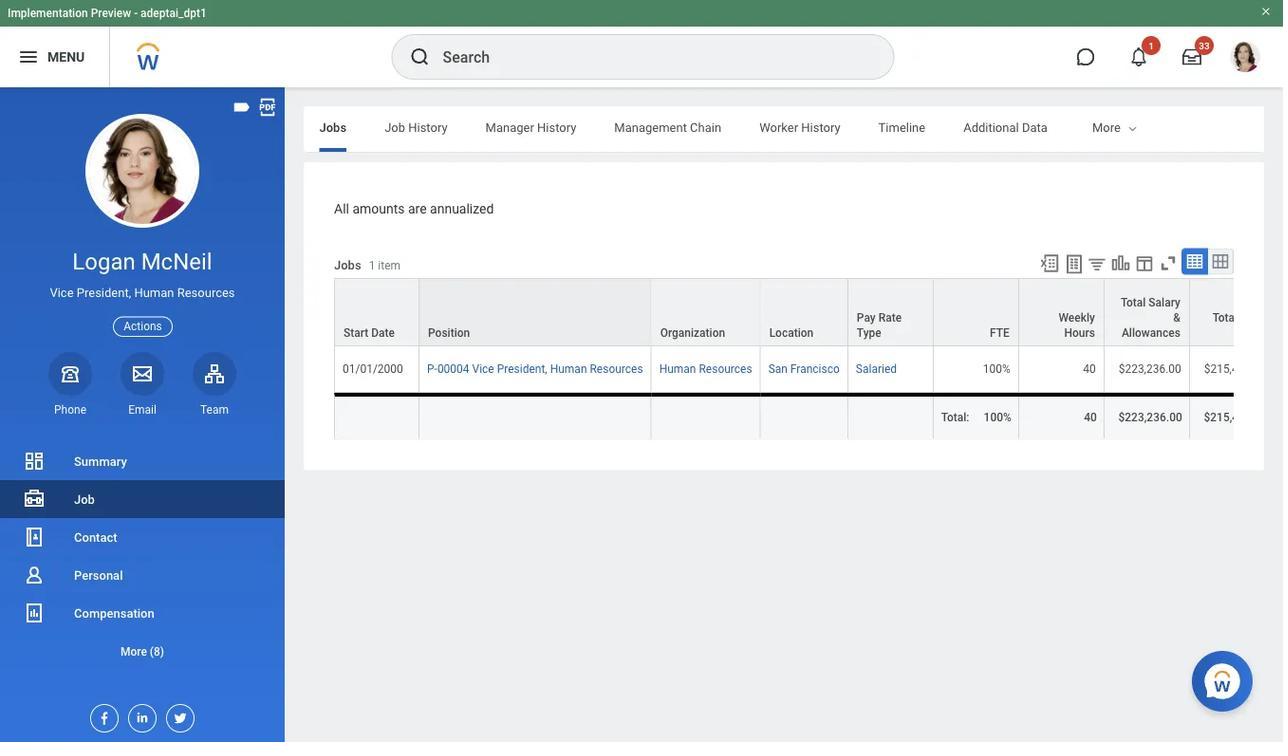 Task type: locate. For each thing, give the bounding box(es) containing it.
manager
[[486, 120, 534, 134]]

2 $223,236.00 from the top
[[1119, 411, 1183, 424]]

notifications element
[[1240, 38, 1255, 53]]

navigation pane region
[[0, 87, 285, 742]]

position button
[[420, 279, 651, 345]]

more for more (8)
[[121, 645, 147, 658]]

organization button
[[652, 279, 760, 345]]

total for total salary & allowances
[[1121, 296, 1146, 309]]

chain
[[690, 120, 722, 134]]

vice right 00004
[[472, 362, 494, 376]]

human down the position popup button
[[550, 362, 587, 376]]

100%
[[983, 362, 1011, 376], [984, 411, 1012, 424]]

worker right chain
[[760, 120, 799, 134]]

row
[[334, 278, 1284, 347], [334, 346, 1284, 393], [334, 393, 1284, 439]]

contact image
[[23, 526, 46, 549]]

contract
[[1210, 120, 1257, 134]]

job up amounts
[[385, 120, 405, 134]]

1 row from the top
[[334, 278, 1284, 347]]

more left the security
[[1093, 120, 1121, 134]]

history for worker history
[[802, 120, 841, 134]]

&
[[1174, 311, 1181, 324]]

1 vertical spatial pay
[[1248, 326, 1266, 340]]

total inside total salary & allowances
[[1121, 296, 1146, 309]]

san francisco link
[[769, 362, 840, 376]]

1 vertical spatial president,
[[497, 362, 548, 376]]

cell
[[334, 393, 420, 439], [420, 393, 652, 439], [652, 393, 761, 439], [761, 393, 849, 439], [849, 393, 934, 439]]

100% down fte
[[983, 362, 1011, 376]]

cell down "san francisco"
[[761, 393, 849, 439]]

pay rate type
[[857, 311, 902, 340]]

more
[[1093, 120, 1121, 134], [121, 645, 147, 658]]

human down organization
[[660, 362, 696, 376]]

table image
[[1186, 252, 1205, 271]]

list containing summary
[[0, 442, 285, 670]]

worker left the security
[[1086, 120, 1125, 134]]

more (8) button
[[0, 632, 285, 670]]

all amounts are annualized
[[334, 201, 494, 216]]

1 vertical spatial vice
[[472, 362, 494, 376]]

0 vertical spatial $215,436.00
[[1205, 362, 1267, 376]]

total inside total base pay
[[1213, 311, 1238, 324]]

total salary & allowances
[[1121, 296, 1181, 340]]

total base pay button
[[1190, 279, 1275, 345]]

jobs for jobs
[[320, 120, 347, 134]]

president,
[[77, 286, 131, 300], [497, 362, 548, 376]]

cell down 01/01/2000
[[334, 393, 420, 439]]

total left base at the top of page
[[1213, 311, 1238, 324]]

row up san francisco link
[[334, 278, 1284, 347]]

0 horizontal spatial history
[[409, 120, 448, 134]]

human inside navigation pane region
[[134, 286, 174, 300]]

0 vertical spatial jobs
[[320, 120, 347, 134]]

1 vertical spatial jobs
[[334, 258, 361, 272]]

resources
[[177, 286, 235, 300], [590, 362, 643, 376], [699, 362, 753, 376]]

1 $223,236.00 from the top
[[1119, 362, 1182, 376]]

toolbar
[[1031, 248, 1234, 278]]

cell down human resources link
[[652, 393, 761, 439]]

start date
[[344, 326, 395, 340]]

2 worker from the left
[[1086, 120, 1125, 134]]

1 horizontal spatial 1
[[1149, 40, 1154, 51]]

3 cell from the left
[[652, 393, 761, 439]]

0 horizontal spatial 1
[[369, 259, 375, 272]]

adeptai_dpt1
[[141, 7, 207, 20]]

cell down p-00004 vice president, human resources link
[[420, 393, 652, 439]]

job up contact
[[74, 492, 95, 507]]

job
[[385, 120, 405, 134], [74, 492, 95, 507]]

1 vertical spatial $215,436.00
[[1204, 411, 1268, 424]]

salaried link
[[856, 362, 897, 376]]

row down "san francisco"
[[334, 393, 1284, 439]]

1 horizontal spatial pay
[[1248, 326, 1266, 340]]

total for total base pay
[[1213, 311, 1238, 324]]

human resources link
[[660, 362, 753, 376]]

pay down base at the top of page
[[1248, 326, 1266, 340]]

jobs left item
[[334, 258, 361, 272]]

1 right notifications large image
[[1149, 40, 1154, 51]]

resources left human resources at right
[[590, 362, 643, 376]]

0 horizontal spatial president,
[[77, 286, 131, 300]]

summary link
[[0, 442, 285, 480]]

1 horizontal spatial resources
[[590, 362, 643, 376]]

histo
[[1260, 120, 1284, 134]]

menu banner
[[0, 0, 1284, 87]]

33 button
[[1172, 36, 1214, 78]]

team logan mcneil element
[[193, 402, 236, 418]]

worker
[[760, 120, 799, 134], [1086, 120, 1125, 134]]

base
[[1241, 311, 1266, 324]]

history right manager
[[537, 120, 577, 134]]

cell down salaried
[[849, 393, 934, 439]]

(8)
[[150, 645, 164, 658]]

logan
[[72, 248, 136, 275]]

pay
[[857, 311, 876, 324], [1248, 326, 1266, 340]]

40
[[1084, 362, 1096, 376], [1084, 411, 1097, 424]]

mail image
[[131, 362, 154, 385]]

history left the "timeline"
[[802, 120, 841, 134]]

row containing 01/01/2000
[[334, 346, 1284, 393]]

total
[[1121, 296, 1146, 309], [1213, 311, 1238, 324]]

p-
[[427, 362, 438, 376]]

total base pay
[[1213, 311, 1266, 340]]

hours
[[1065, 326, 1096, 340]]

president, down the position popup button
[[497, 362, 548, 376]]

1 inside jobs 1 item
[[369, 259, 375, 272]]

annualized
[[430, 201, 494, 216]]

phone button
[[48, 352, 92, 418]]

1
[[1149, 40, 1154, 51], [369, 259, 375, 272]]

preview
[[91, 7, 131, 20]]

0 horizontal spatial more
[[121, 645, 147, 658]]

president, down logan
[[77, 286, 131, 300]]

san francisco
[[769, 362, 840, 376]]

compensation
[[74, 606, 155, 620]]

100% right total:
[[984, 411, 1012, 424]]

3 row from the top
[[334, 393, 1284, 439]]

location
[[770, 326, 814, 340]]

0 vertical spatial president,
[[77, 286, 131, 300]]

item
[[378, 259, 401, 272]]

fte
[[990, 326, 1010, 340]]

search image
[[409, 46, 432, 68]]

phone image
[[57, 362, 84, 385]]

Search Workday  search field
[[443, 36, 855, 78]]

view printable version (pdf) image
[[257, 97, 278, 118]]

justify image
[[17, 46, 40, 68]]

1 worker from the left
[[760, 120, 799, 134]]

resources down organization
[[699, 362, 753, 376]]

more left (8)
[[121, 645, 147, 658]]

fullscreen image
[[1158, 253, 1179, 274]]

row for logan mcneil
[[334, 278, 1284, 347]]

0 vertical spatial vice
[[50, 286, 74, 300]]

compensation image
[[23, 602, 46, 625]]

resources inside navigation pane region
[[177, 286, 235, 300]]

contact
[[74, 530, 117, 545]]

are
[[408, 201, 427, 216]]

weekly hours button
[[1020, 279, 1104, 345]]

more inside more (8) dropdown button
[[121, 645, 147, 658]]

1 vertical spatial 100%
[[984, 411, 1012, 424]]

san
[[769, 362, 788, 376]]

notifications large image
[[1130, 47, 1149, 66]]

additional
[[964, 120, 1019, 134]]

menu
[[47, 49, 85, 65]]

job inside navigation pane region
[[74, 492, 95, 507]]

0 horizontal spatial total
[[1121, 296, 1146, 309]]

p-00004 vice president, human resources
[[427, 362, 643, 376]]

1 horizontal spatial history
[[537, 120, 577, 134]]

vice inside navigation pane region
[[50, 286, 74, 300]]

jobs
[[320, 120, 347, 134], [334, 258, 361, 272]]

expand table image
[[1212, 252, 1231, 271]]

5 cell from the left
[[849, 393, 934, 439]]

email
[[128, 403, 157, 417]]

contact link
[[0, 518, 285, 556]]

0 vertical spatial total
[[1121, 296, 1146, 309]]

1 $215,436.00 from the top
[[1205, 362, 1267, 376]]

0 vertical spatial pay
[[857, 311, 876, 324]]

2 row from the top
[[334, 346, 1284, 393]]

total salary & allowances button
[[1105, 279, 1190, 345]]

2 horizontal spatial history
[[802, 120, 841, 134]]

1 horizontal spatial job
[[385, 120, 405, 134]]

0 vertical spatial more
[[1093, 120, 1121, 134]]

actions
[[124, 320, 162, 333]]

weekly hours
[[1059, 311, 1096, 340]]

-
[[134, 7, 138, 20]]

$223,236.00
[[1119, 362, 1182, 376], [1119, 411, 1183, 424]]

1 vertical spatial job
[[74, 492, 95, 507]]

0 vertical spatial 1
[[1149, 40, 1154, 51]]

timeline
[[879, 120, 926, 134]]

management
[[615, 120, 687, 134]]

row containing total salary & allowances
[[334, 278, 1284, 347]]

1 vertical spatial $223,236.00
[[1119, 411, 1183, 424]]

0 vertical spatial job
[[385, 120, 405, 134]]

row down location
[[334, 346, 1284, 393]]

more (8) button
[[0, 640, 285, 663]]

tag image
[[232, 97, 253, 118]]

history down search icon
[[409, 120, 448, 134]]

total:
[[942, 411, 970, 424]]

0 horizontal spatial pay
[[857, 311, 876, 324]]

close environment banner image
[[1261, 6, 1272, 17]]

job image
[[23, 488, 46, 511]]

vice down logan
[[50, 286, 74, 300]]

1 horizontal spatial total
[[1213, 311, 1238, 324]]

human resources
[[660, 362, 753, 376]]

data
[[1022, 120, 1048, 134]]

total left salary
[[1121, 296, 1146, 309]]

0 vertical spatial $223,236.00
[[1119, 362, 1182, 376]]

export to worksheets image
[[1063, 253, 1086, 276]]

pay up type
[[857, 311, 876, 324]]

start date column header
[[334, 278, 420, 347]]

00004
[[438, 362, 470, 376]]

2 cell from the left
[[420, 393, 652, 439]]

jobs up "all"
[[320, 120, 347, 134]]

0 horizontal spatial resources
[[177, 286, 235, 300]]

2 history from the left
[[537, 120, 577, 134]]

1 vertical spatial total
[[1213, 311, 1238, 324]]

more (8)
[[121, 645, 164, 658]]

human down logan mcneil
[[134, 286, 174, 300]]

1 horizontal spatial worker
[[1086, 120, 1125, 134]]

1 vertical spatial more
[[121, 645, 147, 658]]

team link
[[193, 352, 236, 418]]

1 left item
[[369, 259, 375, 272]]

history
[[409, 120, 448, 134], [537, 120, 577, 134], [802, 120, 841, 134]]

p-00004 vice president, human resources link
[[427, 362, 643, 376]]

tab list
[[0, 106, 1284, 152]]

1 history from the left
[[409, 120, 448, 134]]

history for manager history
[[537, 120, 577, 134]]

personal
[[74, 568, 123, 583]]

33
[[1199, 40, 1210, 51]]

1 horizontal spatial vice
[[472, 362, 494, 376]]

0 horizontal spatial vice
[[50, 286, 74, 300]]

resources down mcneil
[[177, 286, 235, 300]]

implementation preview -   adeptai_dpt1
[[8, 7, 207, 20]]

menu button
[[0, 27, 109, 87]]

0 horizontal spatial job
[[74, 492, 95, 507]]

1 horizontal spatial more
[[1093, 120, 1121, 134]]

list
[[0, 442, 285, 670]]

0 vertical spatial 100%
[[983, 362, 1011, 376]]

personal link
[[0, 556, 285, 594]]

1 vertical spatial 1
[[369, 259, 375, 272]]

2 $215,436.00 from the top
[[1204, 411, 1268, 424]]

vice
[[50, 286, 74, 300], [472, 362, 494, 376]]

0 horizontal spatial human
[[134, 286, 174, 300]]

worker history
[[760, 120, 841, 134]]

3 history from the left
[[802, 120, 841, 134]]

0 horizontal spatial worker
[[760, 120, 799, 134]]

1 cell from the left
[[334, 393, 420, 439]]



Task type: describe. For each thing, give the bounding box(es) containing it.
rate
[[879, 311, 902, 324]]

job history
[[385, 120, 448, 134]]

type
[[857, 326, 882, 340]]

4 cell from the left
[[761, 393, 849, 439]]

logan mcneil
[[72, 248, 212, 275]]

start
[[344, 326, 369, 340]]

summary
[[74, 454, 127, 469]]

1 horizontal spatial human
[[550, 362, 587, 376]]

view team image
[[203, 362, 226, 385]]

team
[[200, 403, 229, 417]]

profile logan mcneil image
[[1231, 42, 1261, 76]]

implementation
[[8, 7, 88, 20]]

linkedin image
[[129, 705, 150, 725]]

history for job history
[[409, 120, 448, 134]]

vice inside row
[[472, 362, 494, 376]]

personal image
[[23, 564, 46, 587]]

select to filter grid data image
[[1087, 254, 1108, 274]]

phone logan mcneil element
[[48, 402, 92, 418]]

1 horizontal spatial president,
[[497, 362, 548, 376]]

2 horizontal spatial human
[[660, 362, 696, 376]]

all
[[334, 201, 349, 216]]

twitter image
[[167, 705, 188, 726]]

tab list containing jobs
[[0, 106, 1284, 152]]

contract histo
[[1210, 120, 1284, 134]]

additional data
[[964, 120, 1048, 134]]

salaried
[[856, 362, 897, 376]]

date
[[371, 326, 395, 340]]

inbox large image
[[1183, 47, 1202, 66]]

salary
[[1149, 296, 1181, 309]]

fte button
[[934, 279, 1019, 345]]

worker for worker history
[[760, 120, 799, 134]]

row for manager history
[[334, 346, 1284, 393]]

1 vertical spatial 40
[[1084, 411, 1097, 424]]

francisco
[[791, 362, 840, 376]]

compensation link
[[0, 594, 285, 632]]

summary image
[[23, 450, 46, 473]]

jobs 1 item
[[334, 258, 401, 272]]

weekly
[[1059, 311, 1096, 324]]

job for job
[[74, 492, 95, 507]]

manager history
[[486, 120, 577, 134]]

expand/collapse chart image
[[1111, 253, 1132, 274]]

01/01/2000
[[343, 362, 403, 376]]

management chain
[[615, 120, 722, 134]]

export to excel image
[[1040, 253, 1061, 274]]

actions button
[[113, 317, 173, 337]]

organization
[[661, 326, 726, 340]]

email button
[[121, 352, 164, 418]]

pay inside pay rate type
[[857, 311, 876, 324]]

phone
[[54, 403, 86, 417]]

security
[[1128, 120, 1172, 134]]

1 button
[[1118, 36, 1161, 78]]

2 horizontal spatial resources
[[699, 362, 753, 376]]

facebook image
[[91, 705, 112, 726]]

start date button
[[335, 279, 419, 345]]

allowances
[[1122, 326, 1181, 340]]

worker security
[[1086, 120, 1172, 134]]

job for job history
[[385, 120, 405, 134]]

job link
[[0, 480, 285, 518]]

jobs for jobs 1 item
[[334, 258, 361, 272]]

email logan mcneil element
[[121, 402, 164, 418]]

row containing total:
[[334, 393, 1284, 439]]

1 inside button
[[1149, 40, 1154, 51]]

pay rate type button
[[849, 279, 933, 345]]

position
[[428, 326, 470, 340]]

amounts
[[353, 201, 405, 216]]

mcneil
[[141, 248, 212, 275]]

more for more
[[1093, 120, 1121, 134]]

pay inside total base pay
[[1248, 326, 1266, 340]]

location button
[[761, 279, 848, 345]]

0 vertical spatial 40
[[1084, 362, 1096, 376]]

vice president, human resources
[[50, 286, 235, 300]]

president, inside navigation pane region
[[77, 286, 131, 300]]

click to view/edit grid preferences image
[[1135, 253, 1156, 274]]

worker for worker security
[[1086, 120, 1125, 134]]



Task type: vqa. For each thing, say whether or not it's contained in the screenshot.
DD
no



